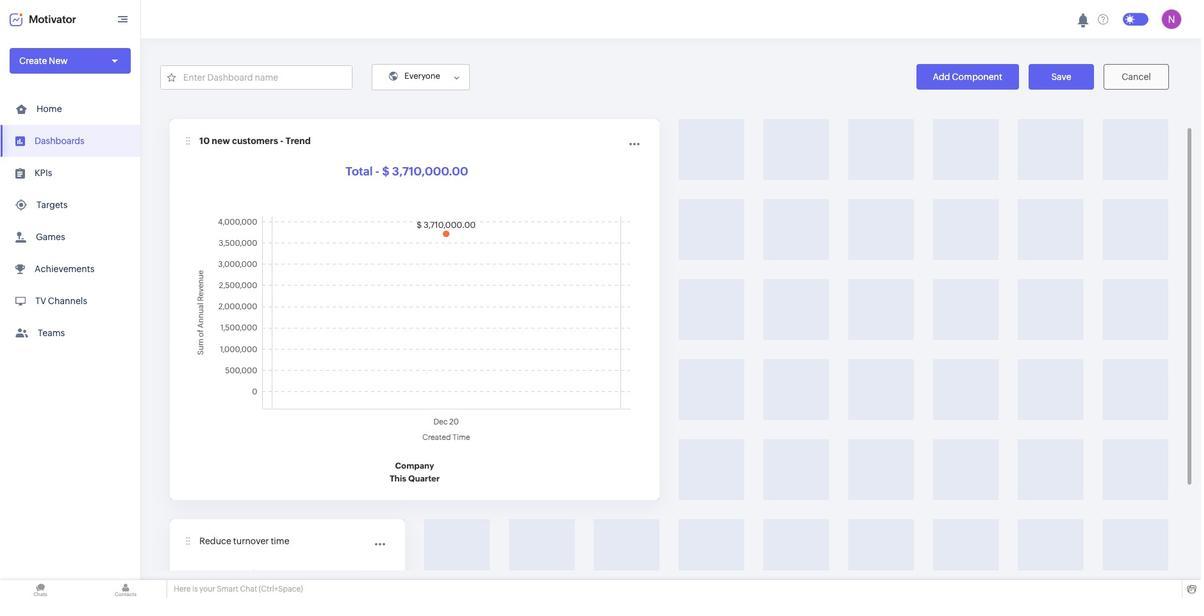 Task type: describe. For each thing, give the bounding box(es) containing it.
this
[[390, 474, 407, 484]]

new
[[212, 136, 230, 146]]

3710000 / 2
[[187, 569, 263, 586]]

channels
[[48, 296, 87, 306]]

chat
[[240, 585, 257, 594]]

targets
[[37, 200, 68, 210]]

create
[[19, 56, 47, 66]]

(ctrl+space)
[[259, 585, 303, 594]]

total - $ 3,710,000.00
[[346, 165, 468, 178]]

customers
[[232, 136, 278, 146]]

new
[[49, 56, 68, 66]]

games
[[36, 232, 65, 242]]

$
[[382, 165, 390, 178]]

10 new customers - trend
[[199, 136, 311, 146]]

tv channels
[[35, 296, 87, 306]]

chats image
[[0, 581, 81, 599]]

0 horizontal spatial -
[[280, 136, 284, 146]]

smart
[[217, 585, 239, 594]]

create new
[[19, 56, 68, 66]]

component
[[952, 72, 1003, 82]]

user image
[[1162, 9, 1182, 29]]

home
[[37, 104, 62, 114]]

3,710,000.00
[[392, 165, 468, 178]]

/
[[249, 569, 254, 586]]

here is your smart chat (ctrl+space)
[[174, 585, 303, 594]]

Enter Dashboard name text field
[[161, 66, 352, 89]]

teams
[[38, 328, 65, 339]]



Task type: vqa. For each thing, say whether or not it's contained in the screenshot.
Orders
no



Task type: locate. For each thing, give the bounding box(es) containing it.
motivator
[[29, 13, 76, 25]]

- left $
[[375, 165, 380, 178]]

trend
[[286, 136, 311, 146]]

1 vertical spatial -
[[375, 165, 380, 178]]

is
[[192, 585, 198, 594]]

your
[[199, 585, 215, 594]]

10
[[199, 136, 210, 146]]

save
[[1052, 72, 1072, 82]]

turnover
[[233, 537, 269, 547]]

dashboards
[[35, 136, 84, 146]]

-
[[280, 136, 284, 146], [375, 165, 380, 178]]

achievements
[[35, 264, 94, 274]]

total
[[346, 165, 373, 178]]

0 vertical spatial -
[[280, 136, 284, 146]]

reduce
[[199, 537, 231, 547]]

list
[[0, 93, 140, 349]]

add component
[[933, 72, 1003, 82]]

contacts image
[[85, 581, 166, 599]]

quarter
[[408, 474, 440, 484]]

3710000
[[187, 569, 249, 586]]

save button
[[1029, 64, 1095, 90]]

time
[[271, 537, 290, 547]]

add
[[933, 72, 951, 82]]

cancel
[[1122, 72, 1152, 82]]

everyone
[[405, 71, 440, 81]]

company this quarter
[[390, 462, 440, 484]]

add component button
[[917, 64, 1020, 90]]

company
[[395, 462, 434, 471]]

list containing home
[[0, 93, 140, 349]]

2
[[254, 569, 263, 586]]

cancel button
[[1104, 64, 1170, 90]]

- left trend
[[280, 136, 284, 146]]

1 horizontal spatial -
[[375, 165, 380, 178]]

reduce turnover time
[[199, 537, 290, 547]]

tv
[[35, 296, 46, 306]]

Everyone field
[[372, 64, 470, 90]]

here
[[174, 585, 191, 594]]

kpis
[[35, 168, 52, 178]]

help image
[[1098, 14, 1109, 25]]



